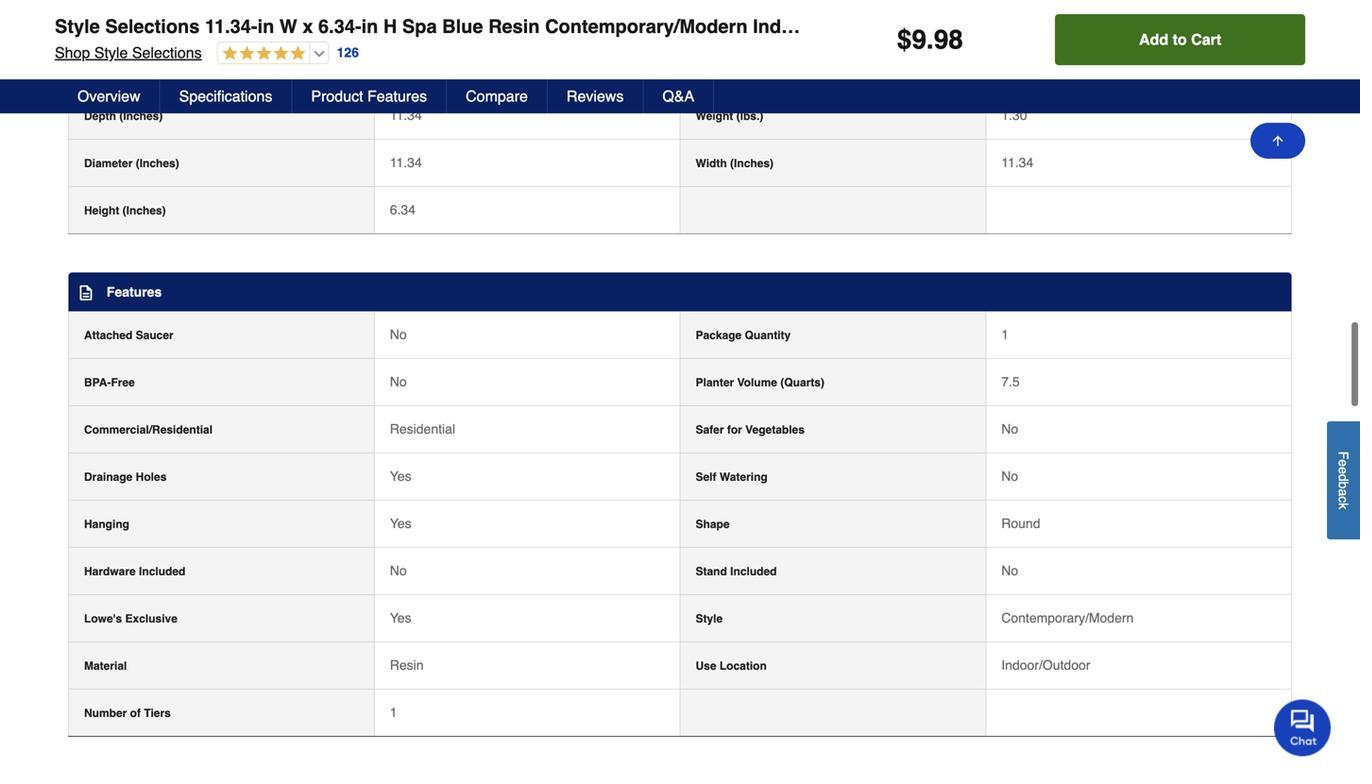 Task type: vqa. For each thing, say whether or not it's contained in the screenshot.


Task type: describe. For each thing, give the bounding box(es) containing it.
bpa-
[[84, 376, 111, 389]]

q&a button
[[644, 79, 715, 113]]

quarts)
[[454, 60, 495, 75]]

11.34 down 1.30
[[1002, 155, 1034, 170]]

0 horizontal spatial planter
[[696, 376, 734, 389]]

1 vertical spatial contemporary/modern
[[1002, 610, 1134, 625]]

specifications
[[179, 87, 273, 105]]

capacity
[[738, 62, 786, 75]]

overview button
[[59, 79, 160, 113]]

features inside button
[[368, 87, 427, 105]]

to
[[1173, 31, 1188, 48]]

1 e from the top
[[1337, 459, 1352, 467]]

(inches) for diameter (inches)
[[136, 157, 179, 170]]

exclusive
[[125, 612, 178, 625]]

depth
[[84, 109, 116, 123]]

drainage
[[84, 470, 133, 484]]

for
[[728, 423, 743, 436]]

(0-
[[427, 60, 443, 75]]

self
[[696, 470, 717, 484]]

0 vertical spatial selections
[[105, 16, 200, 37]]

11.34 for 11.34
[[390, 155, 422, 170]]

(inches) for height (inches)
[[123, 204, 166, 217]]

package quantity
[[696, 329, 791, 342]]

reviews
[[567, 87, 624, 105]]

k
[[1337, 503, 1352, 509]]

included for hardware included
[[139, 565, 186, 578]]

x
[[303, 16, 313, 37]]

hardware
[[84, 565, 136, 578]]

planter volume (quarts)
[[696, 376, 825, 389]]

f e e d b a c k
[[1337, 451, 1352, 509]]

c
[[1337, 496, 1352, 503]]

container size
[[84, 62, 163, 75]]

stand included
[[696, 565, 777, 578]]

6.34
[[390, 202, 416, 217]]

depth (inches)
[[84, 109, 163, 123]]

attached
[[84, 329, 133, 342]]

width
[[696, 157, 727, 170]]

holes
[[136, 470, 167, 484]]

.
[[927, 25, 934, 55]]

dimensions image
[[78, 19, 94, 34]]

2 in from the left
[[362, 16, 378, 37]]

(cu.
[[789, 62, 811, 75]]

number of tiers
[[84, 707, 171, 720]]

0 horizontal spatial contemporary/modern
[[545, 16, 748, 37]]

shop
[[55, 44, 90, 61]]

9
[[912, 25, 927, 55]]

specifications button
[[160, 79, 292, 113]]

reviews button
[[548, 79, 644, 113]]

overview
[[77, 87, 141, 105]]

feet)
[[814, 62, 841, 75]]

package
[[696, 329, 742, 342]]

add to cart button
[[1056, 14, 1306, 65]]

container
[[84, 62, 137, 75]]

0 horizontal spatial features
[[107, 284, 162, 299]]

material
[[84, 659, 127, 673]]

residential
[[390, 421, 456, 436]]

quantity
[[745, 329, 791, 342]]

shape
[[696, 518, 730, 531]]

compare
[[466, 87, 528, 105]]

add
[[1140, 31, 1169, 48]]

vegetables
[[746, 423, 805, 436]]

product features
[[311, 87, 427, 105]]

11.34-
[[205, 16, 258, 37]]

style selections 11.34-in w x 6.34-in h spa blue resin contemporary/modern indoor/outdoor hanging planter
[[55, 16, 1042, 37]]

diameter
[[84, 157, 133, 170]]

potting capacity (cu. feet)
[[696, 62, 841, 75]]

1 horizontal spatial resin
[[489, 16, 540, 37]]

volume
[[738, 376, 778, 389]]

hardware included
[[84, 565, 186, 578]]

shop style selections
[[55, 44, 202, 61]]

potting
[[696, 62, 735, 75]]

product
[[311, 87, 363, 105]]

(lbs.)
[[737, 109, 764, 123]]

1 vertical spatial style
[[94, 44, 128, 61]]

bpa-free
[[84, 376, 135, 389]]

self watering
[[696, 470, 768, 484]]

yes for round
[[390, 516, 412, 531]]

of
[[130, 707, 141, 720]]

lowe's exclusive
[[84, 612, 178, 625]]

small
[[390, 60, 423, 75]]

size
[[140, 62, 163, 75]]

free
[[111, 376, 135, 389]]

weight (lbs.)
[[696, 109, 764, 123]]

saucer
[[136, 329, 174, 342]]

126
[[337, 45, 359, 60]]

attached saucer
[[84, 329, 174, 342]]

7.5
[[1002, 374, 1020, 389]]

diameter (inches)
[[84, 157, 179, 170]]

drainage holes
[[84, 470, 167, 484]]

0 horizontal spatial indoor/outdoor
[[753, 16, 892, 37]]

(inches) for width (inches)
[[731, 157, 774, 170]]



Task type: locate. For each thing, give the bounding box(es) containing it.
1 horizontal spatial planter
[[978, 16, 1042, 37]]

(quarts)
[[781, 376, 825, 389]]

0 horizontal spatial included
[[139, 565, 186, 578]]

spa
[[403, 16, 437, 37]]

included right the stand
[[731, 565, 777, 578]]

1 horizontal spatial indoor/outdoor
[[1002, 658, 1091, 673]]

0 horizontal spatial 1
[[390, 705, 397, 720]]

height (inches)
[[84, 204, 166, 217]]

selections
[[105, 16, 200, 37], [132, 44, 202, 61]]

in left w
[[258, 16, 274, 37]]

dimensions
[[107, 18, 182, 33]]

0 vertical spatial style
[[55, 16, 100, 37]]

add to cart
[[1140, 31, 1222, 48]]

e up d
[[1337, 459, 1352, 467]]

watering
[[720, 470, 768, 484]]

style up shop
[[55, 16, 100, 37]]

planter right 98
[[978, 16, 1042, 37]]

0 vertical spatial 1
[[1002, 327, 1009, 342]]

1 vertical spatial yes
[[390, 516, 412, 531]]

indoor/outdoor
[[753, 16, 892, 37], [1002, 658, 1091, 673]]

2 vertical spatial yes
[[390, 610, 412, 625]]

compare button
[[447, 79, 548, 113]]

included up exclusive
[[139, 565, 186, 578]]

1 vertical spatial planter
[[696, 376, 734, 389]]

(inches) down overview
[[119, 109, 163, 123]]

1 in from the left
[[258, 16, 274, 37]]

0 vertical spatial indoor/outdoor
[[753, 16, 892, 37]]

0 vertical spatial resin
[[489, 16, 540, 37]]

stand
[[696, 565, 728, 578]]

round
[[1002, 516, 1041, 531]]

weight
[[696, 109, 734, 123]]

planter
[[978, 16, 1042, 37], [696, 376, 734, 389]]

$
[[898, 25, 912, 55]]

11.34
[[390, 108, 422, 123], [390, 155, 422, 170], [1002, 155, 1034, 170]]

commercial/residential
[[84, 423, 213, 436]]

features up attached saucer
[[107, 284, 162, 299]]

1 vertical spatial 1
[[390, 705, 397, 720]]

0 vertical spatial hanging
[[897, 16, 973, 37]]

contemporary/modern
[[545, 16, 748, 37], [1002, 610, 1134, 625]]

yes for no
[[390, 469, 412, 484]]

0 horizontal spatial hanging
[[84, 518, 129, 531]]

0 vertical spatial contemporary/modern
[[545, 16, 748, 37]]

11.34 down product features
[[390, 108, 422, 123]]

6.34-
[[318, 16, 362, 37]]

style for style selections 11.34-in w x 6.34-in h spa blue resin contemporary/modern indoor/outdoor hanging planter
[[55, 16, 100, 37]]

style for style
[[696, 612, 723, 625]]

1 horizontal spatial in
[[362, 16, 378, 37]]

b
[[1337, 482, 1352, 489]]

98
[[934, 25, 964, 55]]

1 horizontal spatial contemporary/modern
[[1002, 610, 1134, 625]]

blue
[[442, 16, 483, 37]]

(inches) right height
[[123, 204, 166, 217]]

selections up shop style selections
[[105, 16, 200, 37]]

2 e from the top
[[1337, 467, 1352, 474]]

3 yes from the top
[[390, 610, 412, 625]]

number
[[84, 707, 127, 720]]

e
[[1337, 459, 1352, 467], [1337, 467, 1352, 474]]

0 vertical spatial planter
[[978, 16, 1042, 37]]

lowe's
[[84, 612, 122, 625]]

h
[[384, 16, 397, 37]]

1 vertical spatial features
[[107, 284, 162, 299]]

1 horizontal spatial 1
[[1002, 327, 1009, 342]]

cart
[[1192, 31, 1222, 48]]

width (inches)
[[696, 157, 774, 170]]

q&a
[[663, 87, 695, 105]]

1 included from the left
[[139, 565, 186, 578]]

use
[[696, 659, 717, 673]]

(inches) for depth (inches)
[[119, 109, 163, 123]]

1 vertical spatial hanging
[[84, 518, 129, 531]]

height
[[84, 204, 119, 217]]

(inches) right 'width'
[[731, 157, 774, 170]]

tiers
[[144, 707, 171, 720]]

1 yes from the top
[[390, 469, 412, 484]]

2 vertical spatial style
[[696, 612, 723, 625]]

features down small
[[368, 87, 427, 105]]

safer for vegetables
[[696, 423, 805, 436]]

$ 9 . 98
[[898, 25, 964, 55]]

1
[[1002, 327, 1009, 342], [390, 705, 397, 720]]

no
[[390, 327, 407, 342], [390, 374, 407, 389], [1002, 421, 1019, 436], [1002, 469, 1019, 484], [390, 563, 407, 578], [1002, 563, 1019, 578]]

2 included from the left
[[731, 565, 777, 578]]

planter left volume
[[696, 376, 734, 389]]

0 horizontal spatial in
[[258, 16, 274, 37]]

f
[[1337, 451, 1352, 459]]

1 horizontal spatial included
[[731, 565, 777, 578]]

(inches) right diameter
[[136, 157, 179, 170]]

yes for contemporary/modern
[[390, 610, 412, 625]]

0 horizontal spatial resin
[[390, 658, 424, 673]]

chat invite button image
[[1275, 699, 1333, 757]]

included for stand included
[[731, 565, 777, 578]]

8
[[443, 60, 450, 75]]

e up b
[[1337, 467, 1352, 474]]

0 vertical spatial features
[[368, 87, 427, 105]]

product features button
[[292, 79, 447, 113]]

selections up size
[[132, 44, 202, 61]]

safer
[[696, 423, 724, 436]]

1 horizontal spatial hanging
[[897, 16, 973, 37]]

in
[[258, 16, 274, 37], [362, 16, 378, 37]]

notes image
[[78, 285, 94, 301]]

use location
[[696, 659, 767, 673]]

f e e d b a c k button
[[1328, 421, 1361, 539]]

a
[[1337, 489, 1352, 496]]

in left h
[[362, 16, 378, 37]]

11.34 up '6.34'
[[390, 155, 422, 170]]

style
[[55, 16, 100, 37], [94, 44, 128, 61], [696, 612, 723, 625]]

2 yes from the top
[[390, 516, 412, 531]]

(inches)
[[119, 109, 163, 123], [136, 157, 179, 170], [731, 157, 774, 170], [123, 204, 166, 217]]

location
[[720, 659, 767, 673]]

0 vertical spatial yes
[[390, 469, 412, 484]]

1 vertical spatial indoor/outdoor
[[1002, 658, 1091, 673]]

style down the stand
[[696, 612, 723, 625]]

1 vertical spatial resin
[[390, 658, 424, 673]]

1 horizontal spatial features
[[368, 87, 427, 105]]

included
[[139, 565, 186, 578], [731, 565, 777, 578]]

features
[[368, 87, 427, 105], [107, 284, 162, 299]]

arrow up image
[[1271, 133, 1286, 148]]

4.8 stars image
[[218, 45, 306, 63]]

11.34 for 1.30
[[390, 108, 422, 123]]

1 vertical spatial selections
[[132, 44, 202, 61]]

d
[[1337, 474, 1352, 482]]

resin
[[489, 16, 540, 37], [390, 658, 424, 673]]

style up the container
[[94, 44, 128, 61]]



